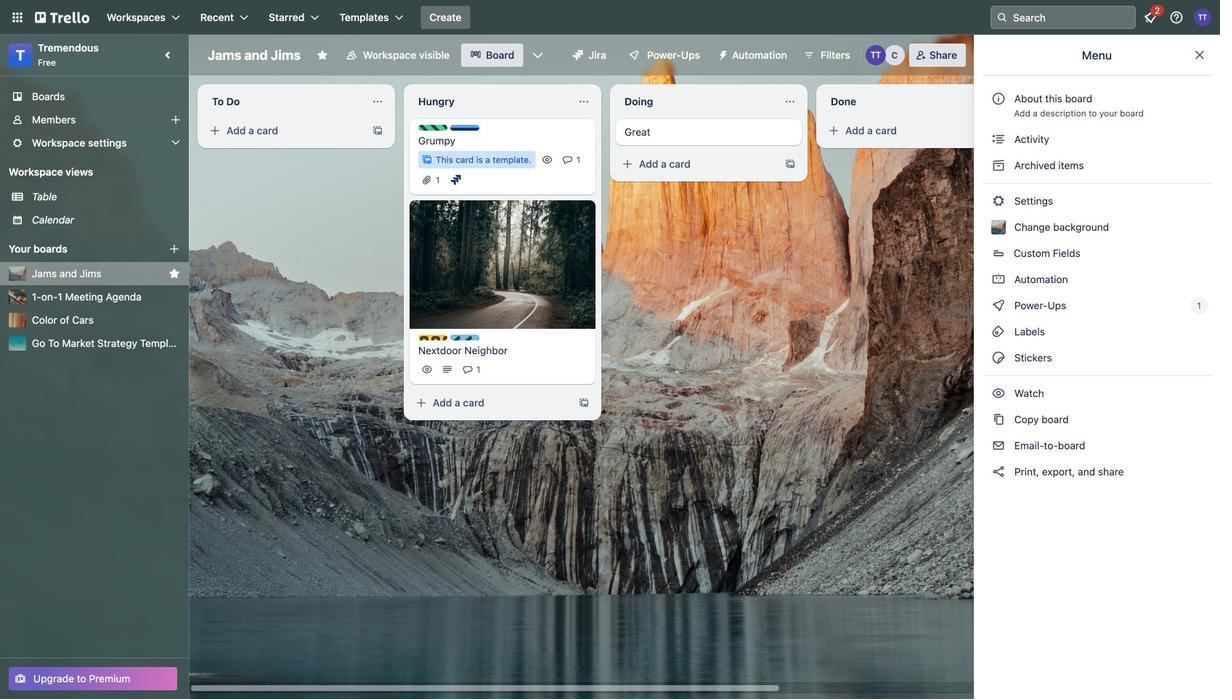 Task type: locate. For each thing, give the bounding box(es) containing it.
1 vertical spatial create from template… image
[[578, 397, 590, 409]]

1 vertical spatial terry turtle (terryturtle) image
[[866, 45, 886, 65]]

0 vertical spatial create from template… image
[[372, 125, 384, 137]]

Board name text field
[[201, 44, 308, 67]]

terry turtle (terryturtle) image
[[1194, 9, 1212, 26], [866, 45, 886, 65]]

sm image
[[992, 194, 1006, 209], [992, 272, 1006, 287], [992, 325, 1006, 339], [992, 351, 1006, 365], [992, 465, 1006, 479]]

star or unstar board image
[[317, 49, 328, 61]]

0 vertical spatial terry turtle (terryturtle) image
[[1194, 9, 1212, 26]]

color: blue, title: none image
[[450, 125, 479, 131]]

1 horizontal spatial create from template… image
[[578, 397, 590, 409]]

None text field
[[203, 90, 366, 113], [410, 90, 572, 113], [616, 90, 779, 113], [822, 90, 985, 113], [203, 90, 366, 113], [410, 90, 572, 113], [616, 90, 779, 113], [822, 90, 985, 113]]

2 notifications image
[[1142, 9, 1159, 26]]

back to home image
[[35, 6, 89, 29]]

1 horizontal spatial terry turtle (terryturtle) image
[[1194, 9, 1212, 26]]

open information menu image
[[1170, 10, 1184, 25]]

sm image
[[712, 44, 732, 64], [992, 132, 1006, 147], [992, 158, 1006, 173], [449, 173, 463, 187], [992, 299, 1006, 313], [992, 386, 1006, 401], [992, 413, 1006, 427], [992, 439, 1006, 453]]

Search field
[[1008, 7, 1136, 28]]

your boards with 4 items element
[[9, 240, 147, 258]]

create from template… image
[[372, 125, 384, 137], [578, 397, 590, 409]]

color: yellow, title: none image
[[418, 335, 448, 341]]

primary element
[[0, 0, 1221, 35]]

jira icon image
[[573, 50, 583, 60]]



Task type: vqa. For each thing, say whether or not it's contained in the screenshot.
Add a card associated with DONE text box
no



Task type: describe. For each thing, give the bounding box(es) containing it.
1 sm image from the top
[[992, 194, 1006, 209]]

create from template… image
[[785, 158, 796, 170]]

0 horizontal spatial create from template… image
[[372, 125, 384, 137]]

search image
[[997, 12, 1008, 23]]

2 sm image from the top
[[992, 272, 1006, 287]]

4 sm image from the top
[[992, 351, 1006, 365]]

color: sky, title: "flying cars" element
[[450, 335, 479, 341]]

add board image
[[169, 243, 180, 255]]

3 sm image from the top
[[992, 325, 1006, 339]]

starred icon image
[[169, 268, 180, 280]]

chestercheeetah (chestercheeetah) image
[[885, 45, 905, 65]]

5 sm image from the top
[[992, 465, 1006, 479]]

customize views image
[[531, 48, 545, 62]]

workspace navigation collapse icon image
[[158, 45, 179, 65]]

0 horizontal spatial terry turtle (terryturtle) image
[[866, 45, 886, 65]]

color: green, title: none image
[[418, 125, 448, 131]]



